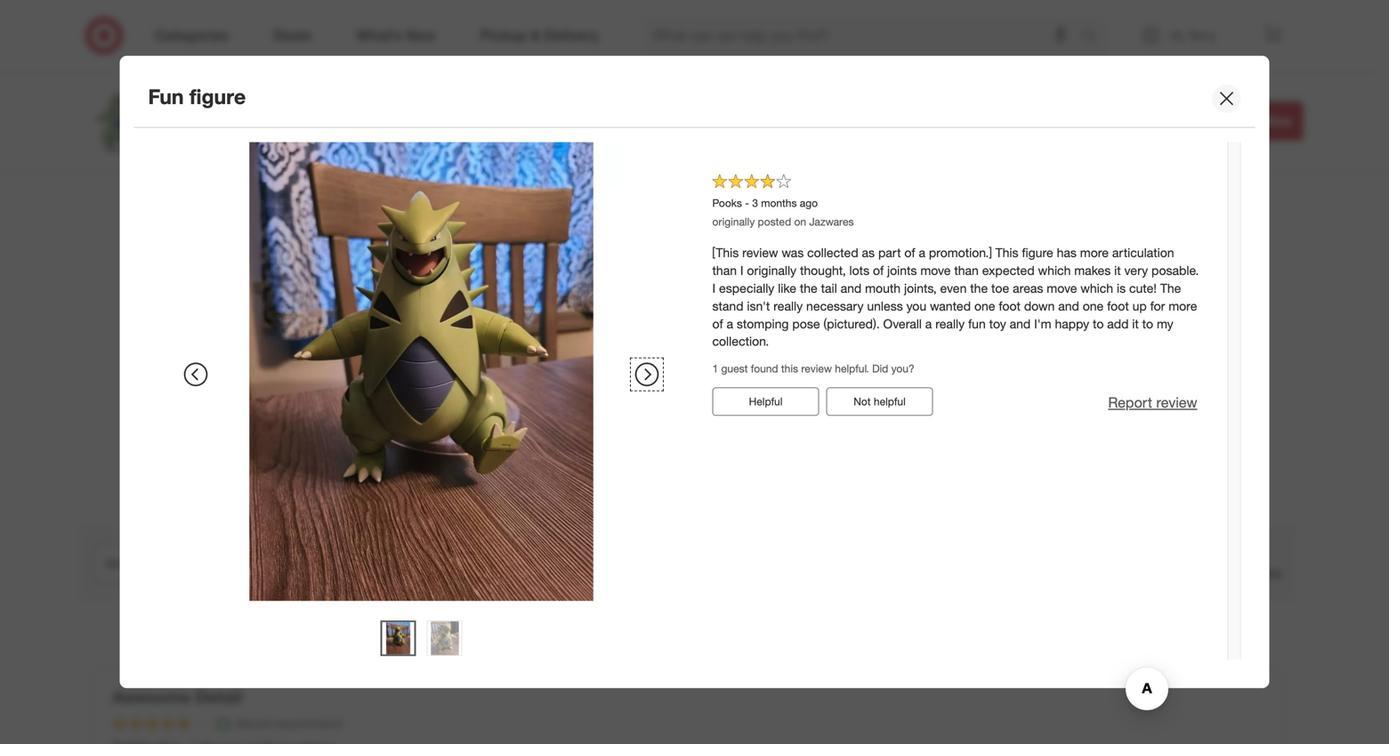 Task type: locate. For each thing, give the bounding box(es) containing it.
originally inside the pooks - 3 months ago originally posted on jazwares
[[713, 215, 755, 229]]

1 foot from the left
[[999, 298, 1021, 314]]

foot down toe
[[999, 298, 1021, 314]]

1 vertical spatial guest review image 1 of 2, full size image
[[381, 621, 416, 656]]

of inside value out of 5
[[487, 201, 498, 217]]

was
[[782, 245, 804, 260]]

i
[[741, 263, 744, 278], [713, 280, 716, 296]]

1 horizontal spatial more
[[1169, 298, 1198, 314]]

value
[[466, 183, 497, 199]]

guest
[[721, 362, 748, 376]]

helpful.
[[835, 362, 869, 376]]

0 horizontal spatial i
[[713, 280, 716, 296]]

0 vertical spatial review
[[743, 245, 778, 260]]

on
[[795, 215, 807, 229]]

down
[[1024, 298, 1055, 314]]

1 vertical spatial 3
[[752, 196, 758, 210]]

more down the
[[1169, 298, 1198, 314]]

makes
[[1075, 263, 1111, 278]]

(pictured).
[[824, 316, 880, 332]]

out inside value out of 5
[[466, 201, 484, 217]]

would
[[236, 716, 271, 731]]

1 to from the left
[[1093, 316, 1104, 332]]

0 vertical spatial it
[[1115, 263, 1121, 278]]

even
[[940, 280, 967, 296]]

jazwares
[[810, 215, 854, 229]]

1 vertical spatial more
[[1169, 298, 1198, 314]]

i up especially
[[741, 263, 744, 278]]

out for value out of 5
[[466, 201, 484, 217]]

1 horizontal spatial the
[[971, 280, 988, 296]]

and
[[841, 280, 862, 296], [1059, 298, 1080, 314], [1010, 316, 1031, 332]]

the left toe
[[971, 280, 988, 296]]

with photos
[[1165, 541, 1242, 558]]

0 horizontal spatial foot
[[999, 298, 1021, 314]]

33 left star
[[705, 122, 719, 138]]

fun figure
[[148, 84, 246, 109]]

1 vertical spatial figure
[[1022, 245, 1054, 260]]

one up fun
[[975, 298, 996, 314]]

1 vertical spatial which
[[1081, 280, 1114, 296]]

2 vertical spatial and
[[1010, 316, 1031, 332]]

helpful
[[874, 395, 906, 408]]

report review button
[[1109, 393, 1198, 413]]

1 5 from the left
[[501, 201, 508, 217]]

0 horizontal spatial which
[[1038, 263, 1071, 278]]

review right report
[[1157, 394, 1198, 411]]

figure up pokémon
[[190, 84, 246, 109]]

move up joints,
[[921, 263, 951, 278]]

value out of 5
[[466, 183, 508, 217]]

1 out from the left
[[466, 201, 484, 217]]

articulation
[[1113, 245, 1175, 260]]

alternative
[[1221, 112, 1292, 130]]

a down you at the top right of the page
[[926, 316, 932, 332]]

0 horizontal spatial really
[[774, 298, 803, 314]]

0 horizontal spatial 3
[[752, 196, 758, 210]]

really down wanted
[[936, 316, 965, 332]]

find alternative
[[1188, 112, 1292, 130]]

1 horizontal spatial it
[[1133, 316, 1139, 332]]

select
[[239, 109, 281, 127]]

only
[[305, 135, 332, 151]]

the left tail
[[800, 280, 818, 296]]

2 foot from the left
[[1107, 298, 1129, 314]]

awesome detail
[[112, 687, 242, 707]]

33 inside 33 link
[[255, 135, 269, 151]]

2 to from the left
[[1143, 316, 1154, 332]]

1 horizontal spatial i
[[741, 263, 744, 278]]

expected
[[982, 263, 1035, 278]]

images
[[690, 275, 749, 296]]

0 horizontal spatial it
[[1115, 263, 1121, 278]]

originally up like at top
[[747, 263, 797, 278]]

guest review image 6 of 12, zoom in image
[[876, 318, 988, 429]]

0 vertical spatial guest review image 1 of 2, full size image
[[221, 142, 622, 601]]

at
[[336, 135, 347, 151]]

of up joints
[[905, 245, 916, 260]]

figure inside [this review was collected as part of a promotion.] this figure has more articulation than i originally thought, lots of joints move than expected which makes it very posable. i especially like the tail and mouth joints, even the toe areas move which is cute! the stand isn't really necessary unless you wanted one foot down and one foot up for more of a stomping pose (pictured). overall a really fun toy and i'm happy to add it to my collection.
[[1022, 245, 1054, 260]]

0 horizontal spatial move
[[921, 263, 951, 278]]

verified purchases
[[1165, 565, 1283, 582]]

1 horizontal spatial foot
[[1107, 298, 1129, 314]]

than down promotion.]
[[955, 263, 979, 278]]

out of stock
[[1089, 113, 1162, 129]]

length
[[599, 183, 640, 199]]

1 horizontal spatial which
[[1081, 280, 1114, 296]]

to left my
[[1143, 316, 1154, 332]]

more
[[1080, 245, 1109, 260], [1169, 298, 1198, 314]]

foot up the add
[[1107, 298, 1129, 314]]

33 down select
[[255, 135, 269, 151]]

1 horizontal spatial really
[[936, 316, 965, 332]]

of left play
[[644, 183, 655, 199]]

3 right -
[[752, 196, 758, 210]]

1 horizontal spatial 3
[[841, 123, 848, 139]]

not helpful button
[[827, 387, 933, 416]]

you
[[907, 298, 927, 314]]

than down [this
[[713, 263, 737, 278]]

shop
[[171, 87, 205, 104]]

0 horizontal spatial 33
[[255, 135, 269, 151]]

3 inside the pooks - 3 months ago originally posted on jazwares
[[752, 196, 758, 210]]

trainer
[[285, 109, 331, 127]]

0 horizontal spatial than
[[713, 263, 737, 278]]

0 vertical spatial originally
[[713, 215, 755, 229]]

found
[[751, 362, 779, 376]]

1 horizontal spatial figure
[[1022, 245, 1054, 260]]

thought,
[[800, 263, 846, 278]]

out inside quality out of 5
[[733, 201, 751, 217]]

one up happy
[[1083, 298, 1104, 314]]

1 one from the left
[[975, 298, 996, 314]]

5 for quality out of 5
[[768, 201, 775, 217]]

more up makes
[[1080, 245, 1109, 260]]

0 horizontal spatial one
[[975, 298, 996, 314]]

guest review image 1 of 2, full size image
[[221, 142, 622, 601], [381, 621, 416, 656]]

tyranitar
[[375, 109, 434, 127]]

really down like at top
[[774, 298, 803, 314]]

which
[[1038, 263, 1071, 278], [1081, 280, 1114, 296]]

promotion.]
[[929, 245, 992, 260]]

review left the was
[[743, 245, 778, 260]]

1 horizontal spatial one
[[1083, 298, 1104, 314]]

pokemon
[[227, 87, 287, 104]]

it right the add
[[1133, 316, 1139, 332]]

of right -
[[754, 201, 765, 217]]

guest review image 2 of 2, full size image
[[427, 621, 462, 656]]

1 horizontal spatial 5
[[768, 201, 775, 217]]

toy
[[990, 316, 1007, 332]]

0 horizontal spatial to
[[1093, 316, 1104, 332]]

of right out
[[1114, 113, 1126, 129]]

0 vertical spatial which
[[1038, 263, 1071, 278]]

recommendations
[[851, 123, 952, 139]]

2 horizontal spatial and
[[1059, 298, 1080, 314]]

of
[[1114, 113, 1126, 129], [644, 183, 655, 199], [487, 201, 498, 217], [754, 201, 765, 217], [905, 245, 916, 260], [873, 263, 884, 278], [713, 316, 723, 332]]

unless
[[867, 298, 903, 314]]

report
[[1109, 394, 1153, 411]]

one
[[975, 298, 996, 314], [1083, 298, 1104, 314]]

0 horizontal spatial figure
[[190, 84, 246, 109]]

0 horizontal spatial 5
[[501, 201, 508, 217]]

a
[[919, 245, 926, 260], [727, 316, 734, 332], [926, 316, 932, 332]]

move up down
[[1047, 280, 1077, 296]]

2 the from the left
[[971, 280, 988, 296]]

and down lots
[[841, 280, 862, 296]]

0 vertical spatial i
[[741, 263, 744, 278]]

0 vertical spatial really
[[774, 298, 803, 314]]

0 vertical spatial more
[[1080, 245, 1109, 260]]

and up happy
[[1059, 298, 1080, 314]]

With photos checkbox
[[1140, 541, 1158, 558]]

to left the add
[[1093, 316, 1104, 332]]

find alternative button
[[1176, 101, 1304, 141]]

action
[[457, 109, 500, 127]]

this
[[781, 362, 798, 376]]

0 horizontal spatial out
[[466, 201, 484, 217]]

ago
[[800, 196, 818, 210]]

and right toy
[[1010, 316, 1031, 332]]

3 left recommendations
[[841, 123, 848, 139]]

awesome
[[112, 687, 191, 707]]

0 vertical spatial and
[[841, 280, 862, 296]]

2 5 from the left
[[768, 201, 775, 217]]

wanted
[[930, 298, 971, 314]]

lots
[[850, 263, 870, 278]]

2 out from the left
[[733, 201, 751, 217]]

5 inside quality out of 5
[[768, 201, 775, 217]]

1 vertical spatial originally
[[747, 263, 797, 278]]

which down makes
[[1081, 280, 1114, 296]]

stock
[[1129, 113, 1162, 129]]

2 vertical spatial review
[[1157, 394, 1198, 411]]

foot
[[999, 298, 1021, 314], [1107, 298, 1129, 314]]

to
[[1093, 316, 1104, 332], [1143, 316, 1154, 332]]

0 horizontal spatial the
[[800, 280, 818, 296]]

i up stand
[[713, 280, 716, 296]]

figure left has
[[1022, 245, 1054, 260]]

review right this
[[801, 362, 832, 376]]

2 horizontal spatial review
[[1157, 394, 1198, 411]]

originally down pooks
[[713, 215, 755, 229]]

1 vertical spatial move
[[1047, 280, 1077, 296]]

review inside [this review was collected as part of a promotion.] this figure has more articulation than i originally thought, lots of joints move than expected which makes it very posable. i especially like the tail and mouth joints, even the toe areas move which is cute! the stand isn't really necessary unless you wanted one foot down and one foot up for more of a stomping pose (pictured). overall a really fun toy and i'm happy to add it to my collection.
[[743, 245, 778, 260]]

happy
[[1055, 316, 1090, 332]]

out down quality
[[733, 201, 751, 217]]

would recommend
[[236, 716, 342, 731]]

1 horizontal spatial 33
[[705, 122, 719, 138]]

is
[[1117, 280, 1126, 296]]

1 horizontal spatial out
[[733, 201, 751, 217]]

1 horizontal spatial than
[[955, 263, 979, 278]]

areas
[[1013, 280, 1044, 296]]

1 vertical spatial really
[[936, 316, 965, 332]]

for
[[1151, 298, 1166, 314]]

up
[[1133, 298, 1147, 314]]

than
[[713, 263, 737, 278], [955, 263, 979, 278]]

1 horizontal spatial review
[[801, 362, 832, 376]]

has
[[1057, 245, 1077, 260]]

1 vertical spatial review
[[801, 362, 832, 376]]

stand
[[713, 298, 744, 314]]

guest review image 3 of 12, zoom in image
[[500, 318, 611, 429]]

quality
[[733, 183, 775, 199]]

which down has
[[1038, 263, 1071, 278]]

purchases
[[1216, 565, 1283, 582]]

out down the value
[[466, 201, 484, 217]]

1 horizontal spatial to
[[1143, 316, 1154, 332]]

review inside report review button
[[1157, 394, 1198, 411]]

helpful
[[749, 395, 783, 408]]

move
[[921, 263, 951, 278], [1047, 280, 1077, 296]]

Verified purchases checkbox
[[1140, 564, 1158, 582]]

it up is
[[1115, 263, 1121, 278]]

of down the value
[[487, 201, 498, 217]]

review images
[[628, 275, 749, 296]]

originally
[[713, 215, 755, 229], [747, 263, 797, 278]]

0 horizontal spatial review
[[743, 245, 778, 260]]

5 inside value out of 5
[[501, 201, 508, 217]]



Task type: vqa. For each thing, say whether or not it's contained in the screenshot.
first $359.99
no



Task type: describe. For each thing, give the bounding box(es) containing it.
ratings
[[747, 122, 785, 138]]

33 for 33
[[255, 135, 269, 151]]

not helpful
[[854, 395, 906, 408]]

play
[[659, 183, 683, 199]]

guest review image 5 of 12, zoom in image
[[751, 318, 862, 429]]

review for [this
[[743, 245, 778, 260]]

of down stand
[[713, 316, 723, 332]]

1
[[713, 362, 719, 376]]

0 horizontal spatial and
[[841, 280, 862, 296]]

only at
[[305, 135, 347, 151]]

stomping
[[737, 316, 789, 332]]

zoomed image element
[[157, 142, 686, 667]]

search
[[1074, 29, 1116, 46]]

a down stand
[[727, 316, 734, 332]]

guest review image 4 of 12, zoom in image
[[625, 318, 737, 429]]

1 than from the left
[[713, 263, 737, 278]]

my
[[1157, 316, 1174, 332]]

out
[[1089, 113, 1110, 129]]

all
[[209, 87, 223, 104]]

the
[[1161, 280, 1182, 296]]

length of play
[[599, 183, 683, 199]]

exclusive)
[[602, 109, 669, 127]]

-
[[745, 196, 749, 210]]

1 vertical spatial i
[[713, 280, 716, 296]]

out for quality out of 5
[[733, 201, 751, 217]]

find
[[1188, 112, 1217, 130]]

0 vertical spatial 3
[[841, 123, 848, 139]]

pooks
[[713, 196, 742, 210]]

1 vertical spatial and
[[1059, 298, 1080, 314]]

[this review was collected as part of a promotion.] this figure has more articulation than i originally thought, lots of joints move than expected which makes it very posable. i especially like the tail and mouth joints, even the toe areas move which is cute! the stand isn't really necessary unless you wanted one foot down and one foot up for more of a stomping pose (pictured). overall a really fun toy and i'm happy to add it to my collection.
[[713, 245, 1199, 349]]

0 horizontal spatial more
[[1080, 245, 1109, 260]]

posable.
[[1152, 263, 1199, 278]]

fun figure dialog
[[120, 56, 1270, 688]]

33 star ratings
[[705, 122, 785, 138]]

4.9
[[720, 53, 770, 97]]

1 vertical spatial it
[[1133, 316, 1139, 332]]

fun
[[148, 84, 184, 109]]

recommend
[[274, 716, 342, 731]]

mouth
[[865, 280, 901, 296]]

2 one from the left
[[1083, 298, 1104, 314]]

detail
[[195, 687, 242, 707]]

team
[[335, 109, 371, 127]]

image of pokémon select trainer team tyranitar 6" action figure (target exclusive) image
[[86, 85, 157, 157]]

(target
[[551, 109, 598, 127]]

originally inside [this review was collected as part of a promotion.] this figure has more articulation than i originally thought, lots of joints move than expected which makes it very posable. i especially like the tail and mouth joints, even the toe areas move which is cute! the stand isn't really necessary unless you wanted one foot down and one foot up for more of a stomping pose (pictured). overall a really fun toy and i'm happy to add it to my collection.
[[747, 263, 797, 278]]

guest review image 1 of 12, zoom in image
[[249, 318, 360, 429]]

toe
[[992, 280, 1010, 296]]

necessary
[[807, 298, 864, 314]]

not
[[854, 395, 871, 408]]

1 the from the left
[[800, 280, 818, 296]]

1 horizontal spatial move
[[1047, 280, 1077, 296]]

pokémon
[[171, 109, 235, 127]]

a right part
[[919, 245, 926, 260]]

of up mouth
[[873, 263, 884, 278]]

isn't
[[747, 298, 770, 314]]

tail
[[821, 280, 837, 296]]

verified
[[1165, 565, 1213, 582]]

review for report
[[1157, 394, 1198, 411]]

this
[[996, 245, 1019, 260]]

1 horizontal spatial and
[[1010, 316, 1031, 332]]

helpful button
[[713, 387, 819, 416]]

collected
[[807, 245, 859, 260]]

What can we help you find? suggestions appear below search field
[[643, 16, 1086, 55]]

posted
[[758, 215, 792, 229]]

33 link
[[171, 134, 287, 155]]

6"
[[438, 109, 453, 127]]

collection.
[[713, 334, 769, 349]]

0 vertical spatial figure
[[190, 84, 246, 109]]

with
[[1165, 541, 1193, 558]]

shop all pokemon pokémon select trainer team tyranitar 6" action figure (target exclusive)
[[171, 87, 669, 127]]

2 than from the left
[[955, 263, 979, 278]]

report review
[[1109, 394, 1198, 411]]

fun
[[969, 316, 986, 332]]

33 for 33 star ratings
[[705, 122, 719, 138]]

review
[[628, 275, 686, 296]]

guest review image 2 of 12, zoom in image
[[374, 318, 486, 429]]

as
[[862, 245, 875, 260]]

like
[[778, 280, 797, 296]]

0 vertical spatial move
[[921, 263, 951, 278]]

especially
[[719, 280, 775, 296]]

did
[[872, 362, 889, 376]]

pooks - 3 months ago originally posted on jazwares
[[713, 196, 854, 229]]

figure
[[504, 109, 547, 127]]

pose
[[793, 316, 820, 332]]

5 for value out of 5
[[501, 201, 508, 217]]

of inside quality out of 5
[[754, 201, 765, 217]]

i'm
[[1034, 316, 1052, 332]]

part
[[879, 245, 901, 260]]

you?
[[892, 362, 915, 376]]

cute!
[[1130, 280, 1157, 296]]

3 recommendations
[[841, 123, 952, 139]]

months
[[761, 196, 797, 210]]

[this
[[713, 245, 739, 260]]



